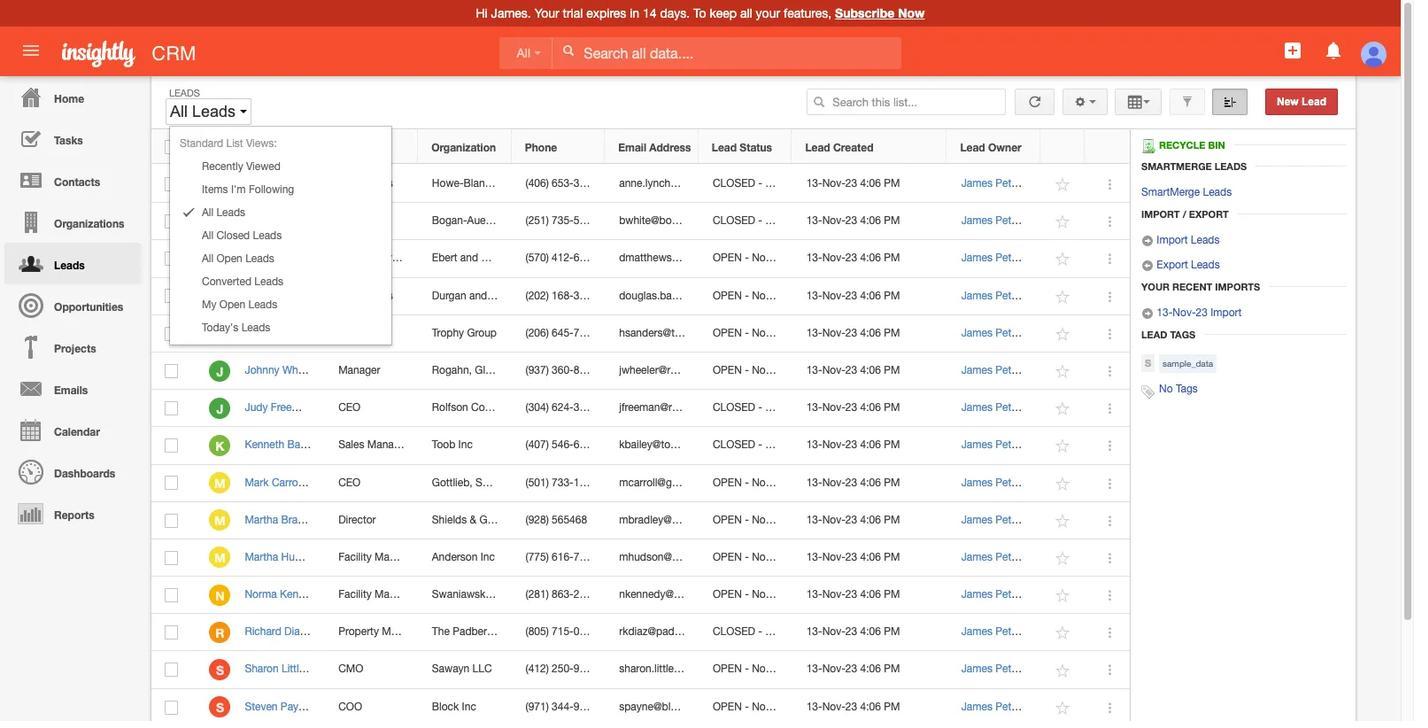 Task type: describe. For each thing, give the bounding box(es) containing it.
sanders
[[285, 327, 325, 339]]

subscribe now link
[[836, 5, 925, 20]]

shields & gigot cell
[[419, 502, 512, 539]]

spayne@blockinc.com cell
[[606, 689, 726, 721]]

13- for bwhite@boganinc.com
[[807, 215, 823, 227]]

(251) 735-5824 cell
[[512, 203, 606, 240]]

all for all leads link on the top left
[[202, 206, 214, 219]]

jwheeler@rgf.com
[[619, 364, 704, 376]]

4:06 for mhudson@andersoninc.com
[[861, 551, 881, 563]]

rogahn, gleason and farrell
[[432, 364, 567, 376]]

import for import leads
[[1157, 234, 1188, 246]]

open - notcontacted cell for hsanders@trophygroup.com
[[699, 315, 819, 353]]

dashboards
[[54, 467, 115, 480]]

trial
[[563, 6, 583, 20]]

(928) 565468 cell
[[512, 502, 606, 539]]

james for nkennedy@swaniawskillc.com
[[962, 588, 993, 601]]

mbradley@shieldsgigot.com cell
[[606, 502, 753, 539]]

import leads link
[[1142, 234, 1220, 247]]

refresh list image
[[1027, 96, 1044, 108]]

coo cell
[[325, 689, 419, 721]]

leads inside button
[[192, 103, 236, 120]]

james peterson for douglas.baker@durganandsons.com
[[962, 289, 1039, 302]]

notcontacted for jwheeler@rgf.com
[[752, 364, 819, 376]]

5 open from the top
[[713, 476, 742, 489]]

344-
[[552, 700, 574, 713]]

heather
[[245, 327, 283, 339]]

3860
[[574, 177, 598, 190]]

james peterson for dmatthews@ebertandsons.com
[[962, 252, 1039, 264]]

calendar
[[54, 425, 100, 439]]

pm for bwhite@boganinc.com
[[884, 215, 901, 227]]

(251) 735-5824
[[526, 215, 598, 227]]

23 for bwhite@boganinc.com
[[846, 215, 858, 227]]

wheeler
[[283, 364, 321, 376]]

6279
[[574, 252, 598, 264]]

sawayn llc cell
[[419, 652, 512, 689]]

closed for b
[[713, 215, 756, 227]]

james peterson for nkennedy@swaniawskillc.com
[[962, 588, 1039, 601]]

Search this list... text field
[[807, 89, 1007, 115]]

leads link
[[4, 243, 142, 284]]

jwheeler@rgf.com cell
[[606, 353, 704, 390]]

- for jwheeler@rgf.com
[[745, 364, 749, 376]]

all leads for the all leads button
[[170, 103, 240, 120]]

(412) 250-9270 cell
[[512, 652, 606, 689]]

(206) 645-7995 cell
[[512, 315, 606, 353]]

smartmerge for smartmerge leads
[[1142, 160, 1213, 172]]

llc for s
[[473, 663, 492, 675]]

m for martha hudson
[[214, 551, 226, 566]]

recently viewed
[[202, 160, 281, 173]]

follow image for dmatthews@ebertandsons.com
[[1056, 251, 1072, 268]]

4:06 for jfreeman@rolfsoncorp.com
[[861, 401, 881, 414]]

hi james. your trial expires in 14 days. to keep all your features, subscribe now
[[476, 5, 925, 20]]

cog image
[[1074, 96, 1087, 108]]

show sidebar image
[[1224, 96, 1237, 108]]

all down james.
[[517, 46, 531, 60]]

james for spayne@blockinc.com
[[962, 700, 993, 713]]

rolfson corporation (304) 624-3149
[[432, 401, 598, 414]]

2 j row from the top
[[151, 390, 1130, 427]]

13-nov-23 4:06 pm for nkennedy@swaniawskillc.com
[[807, 588, 901, 601]]

624-
[[552, 401, 574, 414]]

peterson for bwhite@boganinc.com
[[996, 215, 1039, 227]]

(406) 653-3860 cell
[[512, 166, 606, 203]]

and inside m 'row'
[[514, 476, 532, 489]]

subscribe
[[836, 5, 895, 20]]

pm for mhudson@andersoninc.com
[[884, 551, 901, 563]]

the
[[432, 626, 450, 638]]

- for hsanders@trophygroup.com
[[745, 327, 749, 339]]

8462
[[574, 364, 598, 376]]

0 vertical spatial director
[[379, 252, 417, 264]]

circle arrow left image
[[1142, 260, 1154, 272]]

3149
[[574, 401, 598, 414]]

row containing full name
[[151, 130, 1130, 164]]

manager cell
[[325, 353, 419, 390]]

412-
[[552, 252, 574, 264]]

(304) 624-3149 cell
[[512, 390, 606, 427]]

pm for jfreeman@rolfsoncorp.com
[[884, 401, 901, 414]]

notifications image
[[1323, 40, 1345, 61]]

tags
[[1171, 329, 1196, 340]]

nkennedy@swaniawskillc.com cell
[[606, 577, 763, 614]]

james peterson link for nkennedy@swaniawskillc.com
[[962, 588, 1039, 601]]

bwhite@boganinc.com
[[619, 215, 728, 227]]

13-nov-23 4:06 pm cell for bwhite@boganinc.com
[[793, 203, 948, 240]]

kbailey@toobinc.com
[[619, 439, 721, 451]]

13-nov-23 import
[[1154, 307, 1242, 319]]

565468
[[552, 514, 588, 526]]

13- for mcarroll@gsd.com
[[807, 476, 823, 489]]

(406)
[[526, 177, 549, 190]]

lead for lead owner
[[961, 141, 986, 154]]

open for nkennedy@swaniawskillc.com
[[713, 588, 742, 601]]

d for douglas baker
[[215, 289, 225, 304]]

sharon
[[245, 663, 279, 675]]

8 13-nov-23 4:06 pm cell from the top
[[793, 427, 948, 465]]

open - notcontacted cell for douglas.baker@durganandsons.com
[[699, 278, 819, 315]]

2 m row from the top
[[151, 502, 1130, 539]]

9 peterson from the top
[[996, 476, 1039, 489]]

llc inside a row
[[500, 177, 520, 190]]

j for johnny wheeler
[[217, 364, 224, 379]]

anne
[[245, 177, 269, 190]]

projects link
[[4, 326, 142, 368]]

nov- for jwheeler@rgf.com
[[823, 364, 846, 376]]

9270
[[574, 663, 598, 675]]

nkennedy@swaniawskillc.com
[[619, 588, 763, 601]]

n row
[[151, 577, 1130, 614]]

360-
[[552, 364, 574, 376]]

bogan-auer, inc. cell
[[419, 203, 512, 240]]

1 j row from the top
[[151, 353, 1130, 390]]

pm for hsanders@trophygroup.com
[[884, 327, 901, 339]]

4:06 for mbradley@shieldsgigot.com
[[861, 514, 881, 526]]

sales manager
[[339, 439, 409, 451]]

13-nov-23 4:06 pm cell for jfreeman@rolfsoncorp.com
[[793, 390, 948, 427]]

open for hsanders@trophygroup.com
[[713, 327, 742, 339]]

nov- for jfreeman@rolfsoncorp.com
[[823, 401, 846, 414]]

anderson inc cell
[[419, 539, 512, 577]]

168-
[[552, 289, 574, 302]]

company
[[496, 626, 542, 638]]

lead tags
[[1142, 329, 1196, 340]]

owner
[[989, 141, 1022, 154]]

h
[[215, 326, 225, 341]]

bogan-
[[432, 215, 467, 227]]

dmatthews@ebertandsons.com cell
[[606, 240, 770, 278]]

vp of sales cell for a
[[325, 166, 419, 203]]

circle arrow right image
[[1142, 308, 1154, 320]]

d link for douglas baker
[[209, 285, 231, 307]]

3 m row from the top
[[151, 539, 1130, 577]]

sons for durgan and sons
[[490, 289, 515, 302]]

email
[[619, 141, 647, 154]]

rkdiaz@padbergh.com cell
[[606, 614, 726, 652]]

all open leads link
[[170, 247, 392, 270]]

james inside k row
[[962, 439, 993, 451]]

9 4:06 from the top
[[861, 476, 881, 489]]

closed - disqualified for a
[[713, 177, 821, 190]]

4:06 for spayne@blockinc.com
[[861, 700, 881, 713]]

james peterson for sharon.little@sawayn.com
[[962, 663, 1039, 675]]

notcontacted for douglas.baker@durganandsons.com
[[752, 289, 819, 302]]

manager inside "j" row
[[339, 364, 380, 376]]

peterson inside k row
[[996, 439, 1039, 451]]

lead right new
[[1302, 96, 1327, 108]]

opportunities
[[54, 300, 123, 314]]

2 column header from the left
[[1085, 130, 1130, 164]]

closed for a
[[713, 177, 756, 190]]

carroll
[[272, 476, 303, 489]]

sales manager cell
[[325, 427, 419, 465]]

rolfson corporation cell
[[419, 390, 528, 427]]

james peterson inside k row
[[962, 439, 1039, 451]]

9 james peterson link from the top
[[962, 476, 1039, 489]]

mhudson@andersoninc.com cell
[[606, 539, 755, 577]]

swaniawski llc
[[432, 588, 511, 601]]

s for sharon.little@sawayn.com
[[216, 663, 224, 678]]

rogahn,
[[432, 364, 472, 376]]

notcontacted for hsanders@trophygroup.com
[[752, 327, 819, 339]]

sawayn
[[432, 663, 470, 675]]

(805)
[[526, 626, 549, 638]]

martha bradley
[[245, 514, 318, 526]]

smartmerge leads link
[[1142, 186, 1232, 199]]

(407) 546-6906 cell
[[512, 427, 606, 465]]

Search all data.... text field
[[553, 37, 902, 69]]

s for spayne@blockinc.com
[[216, 700, 224, 715]]

gigot
[[480, 514, 506, 526]]

2 d row from the top
[[151, 278, 1130, 315]]

ebert and sons cell
[[419, 240, 512, 278]]

hsanders@trophygroup.com cell
[[606, 315, 754, 353]]

sharon.little@sawayn.com cell
[[606, 652, 743, 689]]

johnny wheeler
[[245, 364, 321, 376]]

block inc cell
[[419, 689, 512, 721]]

bwhite@boganinc.com cell
[[606, 203, 728, 240]]

1 d row from the top
[[151, 240, 1130, 278]]

9 13-nov-23 4:06 pm from the top
[[807, 476, 901, 489]]

white image
[[563, 44, 575, 57]]

(570) 412-6279
[[526, 252, 598, 264]]

b link
[[209, 211, 231, 232]]

closed - disqualified cell for r
[[699, 614, 821, 652]]

toob inc cell
[[419, 427, 512, 465]]

property manager the padberg company
[[339, 626, 542, 638]]

pm for douglas.baker@durganandsons.com
[[884, 289, 901, 302]]

features,
[[784, 6, 832, 20]]

all open leads
[[202, 252, 274, 265]]

13- for anne.lynch@howeblanda.com
[[807, 177, 823, 190]]

9290
[[574, 700, 598, 713]]

reports
[[54, 509, 94, 522]]

h row
[[151, 315, 1130, 353]]

steven payne
[[245, 700, 310, 713]]

judy
[[245, 401, 268, 414]]

james peterson link for jfreeman@rolfsoncorp.com
[[962, 401, 1039, 414]]

lead for lead status
[[712, 141, 737, 154]]

dashboards link
[[4, 451, 142, 493]]

13-nov-23 4:06 pm for mbradley@shieldsgigot.com
[[807, 514, 901, 526]]

sharon little
[[245, 663, 305, 675]]

notcontacted for dmatthews@ebertandsons.com
[[752, 252, 819, 264]]

pm inside k row
[[884, 439, 901, 451]]

gottlieb, schultz and d'amore
[[432, 476, 576, 489]]

james peterson for mbradley@shieldsgigot.com
[[962, 514, 1039, 526]]

1 m row from the top
[[151, 465, 1130, 502]]

9 13-nov-23 4:06 pm cell from the top
[[793, 465, 948, 502]]

d'amore
[[535, 476, 576, 489]]

(202) 168-3484 cell
[[512, 278, 606, 315]]

anne.lynch@howeblanda.com
[[619, 177, 761, 190]]

735-
[[552, 215, 574, 227]]

your recent imports
[[1142, 281, 1261, 293]]

james peterson for spayne@blockinc.com
[[962, 700, 1039, 713]]

9 james from the top
[[962, 476, 993, 489]]

manager inside r row
[[382, 626, 424, 638]]

8 james peterson link from the top
[[962, 439, 1039, 451]]

standard
[[180, 137, 223, 150]]

1 horizontal spatial your
[[1142, 281, 1170, 293]]

inc.
[[494, 215, 512, 227]]

search image
[[814, 96, 826, 108]]

created
[[834, 141, 874, 154]]

(971) 344-9290 cell
[[512, 689, 606, 721]]

director inside m 'row'
[[339, 514, 376, 526]]

toob inc
[[432, 439, 473, 451]]

s link for steven payne
[[209, 697, 231, 718]]

mbradley@shieldsgigot.com
[[619, 514, 753, 526]]

r row
[[151, 614, 1130, 652]]

9 james peterson from the top
[[962, 476, 1039, 489]]

sons for ebert and sons
[[481, 252, 506, 264]]

open for all
[[217, 252, 243, 265]]

- for rkdiaz@padbergh.com
[[759, 626, 763, 638]]

13-nov-23 4:06 pm cell for mbradley@shieldsgigot.com
[[793, 502, 948, 539]]

leads inside 'navigation'
[[54, 259, 85, 272]]

cmo
[[339, 663, 364, 675]]

2 s row from the top
[[151, 689, 1130, 721]]

leads
[[1215, 160, 1248, 172]]

follow image for j
[[1056, 401, 1072, 417]]

norma kennedy link
[[245, 588, 331, 601]]

and inside cell
[[517, 364, 535, 376]]

follow image for nkennedy@swaniawskillc.com
[[1056, 588, 1072, 604]]

closed - disqualified cell for a
[[699, 166, 821, 203]]

home
[[54, 92, 84, 105]]

nov- inside 'link'
[[1173, 307, 1197, 319]]

cell for h
[[325, 315, 419, 353]]

finance director
[[339, 252, 417, 264]]

closed - disqualified cell for b
[[699, 203, 821, 240]]

james peterson for rkdiaz@padbergh.com
[[962, 626, 1039, 638]]

import leads
[[1154, 234, 1220, 246]]

13-nov-23 4:06 pm cell for nkennedy@swaniawskillc.com
[[793, 577, 948, 614]]

import inside 'link'
[[1211, 307, 1242, 319]]

rkdiaz@padbergh.com
[[619, 626, 726, 638]]

no
[[1160, 383, 1173, 395]]

13-nov-23 4:06 pm for hsanders@trophygroup.com
[[807, 327, 901, 339]]

open - notcontacted for spayne@blockinc.com
[[713, 700, 819, 713]]

new
[[1278, 96, 1299, 108]]

k row
[[151, 427, 1130, 465]]

open - notcontacted cell for dmatthews@ebertandsons.com
[[699, 240, 819, 278]]

13- for jwheeler@rgf.com
[[807, 364, 823, 376]]

of for a
[[355, 177, 364, 190]]

and right the durgan
[[469, 289, 487, 302]]

0369
[[574, 626, 598, 638]]

13-nov-23 4:06 pm for spayne@blockinc.com
[[807, 700, 901, 713]]

pm for spayne@blockinc.com
[[884, 700, 901, 713]]

0 vertical spatial export
[[1190, 208, 1229, 220]]

k link
[[209, 435, 231, 456]]



Task type: vqa. For each thing, say whether or not it's contained in the screenshot.
the bottommost Inc
yes



Task type: locate. For each thing, give the bounding box(es) containing it.
open down douglas.baker@durganandsons.com at top
[[713, 327, 742, 339]]

1 notcontacted from the top
[[752, 252, 819, 264]]

import left /
[[1142, 208, 1181, 220]]

13-nov-23 4:06 pm inside the n row
[[807, 588, 901, 601]]

open up douglas.baker@durganandsons.com at top
[[713, 252, 742, 264]]

peterson inside h row
[[996, 327, 1039, 339]]

james peterson for hsanders@trophygroup.com
[[962, 327, 1039, 339]]

733-
[[552, 476, 574, 489]]

open up nkennedy@swaniawskillc.com
[[713, 551, 742, 563]]

1 vertical spatial j
[[217, 401, 224, 416]]

blanda
[[464, 177, 497, 190]]

7 james peterson from the top
[[962, 401, 1039, 414]]

6 open from the top
[[713, 514, 742, 526]]

13- inside 'link'
[[1157, 307, 1173, 319]]

250-
[[552, 663, 574, 675]]

nov- inside "b" row
[[823, 215, 846, 227]]

8 notcontacted from the top
[[752, 588, 819, 601]]

3 open - notcontacted from the top
[[713, 327, 819, 339]]

open inside "j" row
[[713, 364, 742, 376]]

peterson inside a row
[[996, 177, 1039, 190]]

(805) 715-0369 cell
[[512, 614, 606, 652]]

ceo cell up sales manager on the left of the page
[[325, 390, 419, 427]]

all for all closed leads link
[[202, 229, 214, 242]]

sales inside cell
[[339, 439, 365, 451]]

1 vertical spatial of
[[355, 289, 364, 302]]

peterson for jfreeman@rolfsoncorp.com
[[996, 401, 1039, 414]]

13- inside the n row
[[807, 588, 823, 601]]

5 pm from the top
[[884, 327, 901, 339]]

vp of sales cell
[[325, 166, 419, 203], [325, 278, 419, 315]]

5 james peterson from the top
[[962, 327, 1039, 339]]

(937) 360-8462 cell
[[512, 353, 606, 390]]

j left judy
[[217, 401, 224, 416]]

facility manager for m
[[339, 551, 417, 563]]

follow image inside k row
[[1056, 438, 1072, 455]]

4:06 inside "b" row
[[861, 215, 881, 227]]

13- for sharon.little@sawayn.com
[[807, 663, 823, 675]]

facility inside m 'row'
[[339, 551, 372, 563]]

richard
[[245, 626, 282, 638]]

disqualified inside "j" row
[[766, 401, 821, 414]]

0 horizontal spatial your
[[535, 6, 560, 20]]

mcarroll@gsd.com open - notcontacted
[[619, 476, 819, 489]]

d up converted
[[215, 252, 225, 267]]

show list view filters image
[[1182, 96, 1194, 108]]

23
[[846, 177, 858, 190], [846, 215, 858, 227], [846, 252, 858, 264], [846, 289, 858, 302], [1197, 307, 1208, 319], [846, 327, 858, 339], [846, 364, 858, 376], [846, 401, 858, 414], [846, 439, 858, 451], [846, 476, 858, 489], [846, 514, 858, 526], [846, 551, 858, 563], [846, 588, 858, 601], [846, 626, 858, 638], [846, 663, 858, 675], [846, 700, 858, 713]]

vp of sales down finance director cell
[[339, 289, 393, 302]]

follow image inside a row
[[1056, 176, 1072, 193]]

10 13-nov-23 4:06 pm cell from the top
[[793, 502, 948, 539]]

4:06 inside the n row
[[861, 588, 881, 601]]

follow image for h
[[1056, 326, 1072, 343]]

13- for dmatthews@ebertandsons.com
[[807, 252, 823, 264]]

13-nov-23 4:06 pm for dmatthews@ebertandsons.com
[[807, 252, 901, 264]]

peterson for anne.lynch@howeblanda.com
[[996, 177, 1039, 190]]

13-
[[807, 177, 823, 190], [807, 215, 823, 227], [807, 252, 823, 264], [807, 289, 823, 302], [1157, 307, 1173, 319], [807, 327, 823, 339], [807, 364, 823, 376], [807, 401, 823, 414], [807, 439, 823, 451], [807, 476, 823, 489], [807, 514, 823, 526], [807, 551, 823, 563], [807, 588, 823, 601], [807, 626, 823, 638], [807, 663, 823, 675], [807, 700, 823, 713]]

james peterson link for jwheeler@rgf.com
[[962, 364, 1039, 376]]

open - notcontacted for douglas.baker@durganandsons.com
[[713, 289, 819, 302]]

4:06 for douglas.baker@durganandsons.com
[[861, 289, 881, 302]]

j link left judy
[[209, 398, 231, 419]]

d row
[[151, 240, 1130, 278], [151, 278, 1130, 315]]

disqualified inside k row
[[766, 439, 821, 451]]

13-nov-23 4:06 pm inside h row
[[807, 327, 901, 339]]

1 vertical spatial llc
[[491, 588, 511, 601]]

peterson for spayne@blockinc.com
[[996, 700, 1039, 713]]

nov- inside r row
[[823, 626, 846, 638]]

kbailey@toobinc.com closed - disqualified
[[619, 439, 821, 451]]

james peterson for jfreeman@rolfsoncorp.com
[[962, 401, 1039, 414]]

vp of sales inside a row
[[339, 177, 393, 190]]

6906
[[574, 439, 598, 451]]

kbailey@toobinc.com cell
[[606, 427, 721, 465]]

rogahn, gleason and farrell cell
[[419, 353, 567, 390]]

export right 'circle arrow left' "image"
[[1157, 259, 1189, 271]]

(206)
[[526, 327, 549, 339]]

s left steven
[[216, 700, 224, 715]]

4 peterson from the top
[[996, 289, 1039, 302]]

anderson
[[432, 551, 478, 563]]

no tags
[[1160, 383, 1198, 395]]

and right ebert
[[461, 252, 478, 264]]

facility manager down director cell
[[339, 551, 417, 563]]

13-nov-23 4:06 pm cell for jwheeler@rgf.com
[[793, 353, 948, 390]]

1 column header from the left
[[1041, 130, 1085, 164]]

of down finance in the left top of the page
[[355, 289, 364, 302]]

4 open - notcontacted from the top
[[713, 364, 819, 376]]

all leads up standard
[[170, 103, 240, 120]]

open inside h row
[[713, 327, 742, 339]]

sample_data
[[1163, 358, 1214, 369]]

0 vertical spatial ceo
[[339, 401, 361, 414]]

12 13-nov-23 4:06 pm cell from the top
[[793, 577, 948, 614]]

- inside r row
[[759, 626, 763, 638]]

11 pm from the top
[[884, 551, 901, 563]]

2 vertical spatial m link
[[209, 547, 231, 568]]

13-nov-23 4:06 pm inside a row
[[807, 177, 901, 190]]

all leads down items
[[202, 206, 246, 219]]

- inside k row
[[759, 439, 763, 451]]

2 vertical spatial llc
[[473, 663, 492, 675]]

director cell
[[325, 502, 419, 539]]

0 vertical spatial vp
[[339, 177, 352, 190]]

disqualified for a
[[766, 177, 821, 190]]

9 open from the top
[[713, 663, 742, 675]]

1 vertical spatial inc
[[481, 551, 495, 563]]

closed - disqualified for j
[[713, 401, 821, 414]]

open - notcontacted for mbradley@shieldsgigot.com
[[713, 514, 819, 526]]

1 vertical spatial import
[[1157, 234, 1188, 246]]

11 13-nov-23 4:06 pm cell from the top
[[793, 539, 948, 577]]

s link down r
[[209, 659, 231, 680]]

d down converted
[[215, 289, 225, 304]]

vp of sales up finance in the left top of the page
[[339, 177, 393, 190]]

3 closed - disqualified from the top
[[713, 401, 821, 414]]

15 peterson from the top
[[996, 700, 1039, 713]]

import / export
[[1142, 208, 1229, 220]]

ceo cell for j
[[325, 390, 419, 427]]

nov- inside h row
[[823, 327, 846, 339]]

steven payne link
[[245, 700, 319, 713]]

lead created
[[806, 141, 874, 154]]

export right /
[[1190, 208, 1229, 220]]

1 vp of sales cell from the top
[[325, 166, 419, 203]]

3 m from the top
[[214, 551, 226, 566]]

23 for douglas.baker@durganandsons.com
[[846, 289, 858, 302]]

pm for anne.lynch@howeblanda.com
[[884, 177, 901, 190]]

open down dmatthews@ebertandsons.com
[[713, 289, 742, 302]]

ceo down sales manager cell
[[339, 476, 361, 489]]

1 vertical spatial facility
[[339, 588, 372, 601]]

0 vertical spatial sons
[[481, 252, 506, 264]]

(501) 733-1738 cell
[[512, 465, 606, 502]]

open right my
[[220, 299, 246, 311]]

k
[[216, 438, 225, 454]]

1 horizontal spatial export
[[1190, 208, 1229, 220]]

7 follow image from the top
[[1056, 625, 1072, 642]]

1 vertical spatial j link
[[209, 398, 231, 419]]

0 vertical spatial vp of sales
[[339, 177, 393, 190]]

13-nov-23 4:06 pm cell
[[793, 166, 948, 203], [793, 203, 948, 240], [793, 240, 948, 278], [793, 278, 948, 315], [793, 315, 948, 353], [793, 353, 948, 390], [793, 390, 948, 427], [793, 427, 948, 465], [793, 465, 948, 502], [793, 502, 948, 539], [793, 539, 948, 577], [793, 577, 948, 614], [793, 614, 948, 652], [793, 652, 948, 689], [793, 689, 948, 721]]

s row
[[151, 652, 1130, 689], [151, 689, 1130, 721]]

nov- inside k row
[[823, 439, 846, 451]]

inc right the 'block'
[[462, 700, 477, 713]]

facility manager for n
[[339, 588, 417, 601]]

facility manager cell for m
[[325, 539, 419, 577]]

navigation
[[0, 76, 142, 534]]

1 vertical spatial cell
[[325, 315, 419, 353]]

richard diaz link
[[245, 626, 314, 638]]

ceo down manager cell
[[339, 401, 361, 414]]

column header
[[1041, 130, 1085, 164], [1085, 130, 1130, 164]]

j link for johnny wheeler
[[209, 360, 231, 381]]

follow image
[[1056, 176, 1072, 193], [1056, 214, 1072, 231], [1056, 326, 1072, 343], [1056, 401, 1072, 417], [1056, 438, 1072, 455], [1056, 475, 1072, 492], [1056, 662, 1072, 679]]

15 pm from the top
[[884, 700, 901, 713]]

vp of sales for a
[[339, 177, 393, 190]]

5 closed - disqualified cell from the top
[[699, 614, 821, 652]]

1 ceo cell from the top
[[325, 390, 419, 427]]

inc
[[459, 439, 473, 451], [481, 551, 495, 563], [462, 700, 477, 713]]

your left trial
[[535, 6, 560, 20]]

facility manager cell
[[325, 539, 419, 577], [325, 577, 419, 614]]

4:06 for hsanders@trophygroup.com
[[861, 327, 881, 339]]

martha up norma
[[245, 551, 278, 563]]

10 open - notcontacted cell from the top
[[699, 689, 819, 721]]

notcontacted inside the n row
[[752, 588, 819, 601]]

open up spayne@blockinc.com
[[713, 663, 742, 675]]

circle arrow right image
[[1142, 235, 1154, 247]]

manager left the
[[382, 626, 424, 638]]

cell up finance director
[[325, 203, 419, 240]]

facility up the property
[[339, 588, 372, 601]]

2 vertical spatial s
[[216, 700, 224, 715]]

1 vertical spatial martha
[[245, 551, 278, 563]]

s down r
[[216, 663, 224, 678]]

4 follow image from the top
[[1056, 401, 1072, 417]]

manager left toob
[[367, 439, 409, 451]]

6 james from the top
[[962, 364, 993, 376]]

2 vertical spatial sales
[[339, 439, 365, 451]]

23 for kbailey@toobinc.com
[[846, 439, 858, 451]]

nov- for kbailey@toobinc.com
[[823, 439, 846, 451]]

block
[[432, 700, 459, 713]]

your down 'circle arrow left' "image"
[[1142, 281, 1170, 293]]

llc right sawayn
[[473, 663, 492, 675]]

0 vertical spatial of
[[355, 177, 364, 190]]

2 vertical spatial import
[[1211, 307, 1242, 319]]

1 horizontal spatial director
[[379, 252, 417, 264]]

3 follow image from the top
[[1056, 363, 1072, 380]]

all leads button
[[166, 98, 252, 125]]

lead down circle arrow right image
[[1142, 329, 1168, 340]]

import down imports
[[1211, 307, 1242, 319]]

mcarroll@gsd.com cell
[[606, 465, 708, 502]]

closed inside "b" row
[[713, 215, 756, 227]]

m link for martha bradley
[[209, 510, 231, 531]]

14 4:06 from the top
[[861, 663, 881, 675]]

13-nov-23 4:06 pm inside k row
[[807, 439, 901, 451]]

james inside "b" row
[[962, 215, 993, 227]]

inc right anderson
[[481, 551, 495, 563]]

m link left mark
[[209, 472, 231, 494]]

list
[[226, 137, 243, 150]]

4 13-nov-23 4:06 pm from the top
[[807, 289, 901, 302]]

- for sharon.little@sawayn.com
[[745, 663, 749, 675]]

james peterson for anne.lynch@howeblanda.com
[[962, 177, 1039, 190]]

lead left status
[[712, 141, 737, 154]]

swaniawski llc cell
[[419, 577, 512, 614]]

13- inside h row
[[807, 327, 823, 339]]

m row
[[151, 465, 1130, 502], [151, 502, 1130, 539], [151, 539, 1130, 577]]

email address
[[619, 141, 691, 154]]

director right finance in the left top of the page
[[379, 252, 417, 264]]

smartmerge leads
[[1142, 186, 1232, 199]]

row group containing a
[[151, 166, 1130, 721]]

0 vertical spatial s
[[1145, 357, 1152, 369]]

notcontacted inside h row
[[752, 327, 819, 339]]

(304)
[[526, 401, 549, 414]]

ceo inside "j" row
[[339, 401, 361, 414]]

vp down finance in the left top of the page
[[339, 289, 352, 302]]

4:06 for anne.lynch@howeblanda.com
[[861, 177, 881, 190]]

m left martha bradley
[[214, 513, 226, 528]]

of for d
[[355, 289, 364, 302]]

d link up converted
[[209, 248, 231, 269]]

23 inside "b" row
[[846, 215, 858, 227]]

hi
[[476, 6, 488, 20]]

23 inside 'link'
[[1197, 307, 1208, 319]]

7 open - notcontacted from the top
[[713, 588, 819, 601]]

open - notcontacted inside h row
[[713, 327, 819, 339]]

open inside the n row
[[713, 588, 742, 601]]

0 horizontal spatial export
[[1157, 259, 1189, 271]]

martha down mark
[[245, 514, 278, 526]]

1 open - notcontacted from the top
[[713, 252, 819, 264]]

None checkbox
[[165, 177, 178, 191], [165, 214, 178, 229], [165, 252, 178, 266], [165, 364, 178, 378], [165, 401, 178, 416], [165, 551, 178, 565], [165, 588, 178, 602], [165, 700, 178, 715], [165, 177, 178, 191], [165, 214, 178, 229], [165, 252, 178, 266], [165, 364, 178, 378], [165, 401, 178, 416], [165, 551, 178, 565], [165, 588, 178, 602], [165, 700, 178, 715]]

7 13-nov-23 4:06 pm cell from the top
[[793, 390, 948, 427]]

None checkbox
[[165, 140, 178, 154], [165, 289, 178, 303], [165, 327, 178, 341], [165, 439, 178, 453], [165, 476, 178, 490], [165, 513, 178, 528], [165, 626, 178, 640], [165, 663, 178, 677], [165, 140, 178, 154], [165, 289, 178, 303], [165, 327, 178, 341], [165, 439, 178, 453], [165, 476, 178, 490], [165, 513, 178, 528], [165, 626, 178, 640], [165, 663, 178, 677]]

manager inside cell
[[367, 439, 409, 451]]

open down "hsanders@trophygroup.com"
[[713, 364, 742, 376]]

j down h
[[217, 364, 224, 379]]

1 vertical spatial ceo
[[339, 476, 361, 489]]

follow image inside m 'row'
[[1056, 475, 1072, 492]]

1 vertical spatial d link
[[209, 285, 231, 307]]

0 vertical spatial import
[[1142, 208, 1181, 220]]

smartmerge up /
[[1142, 186, 1201, 199]]

director right bradley on the bottom left
[[339, 514, 376, 526]]

closed - disqualified inside "j" row
[[713, 401, 821, 414]]

howe-blanda llc cell
[[419, 166, 520, 203]]

4:06 inside a row
[[861, 177, 881, 190]]

ceo cell for m
[[325, 465, 419, 502]]

0 vertical spatial all leads
[[170, 103, 240, 120]]

converted leads link
[[170, 270, 392, 293]]

2 open - notcontacted cell from the top
[[699, 278, 819, 315]]

james inside a row
[[962, 177, 993, 190]]

durgan and sons cell
[[419, 278, 515, 315]]

notcontacted for mhudson@andersoninc.com
[[752, 551, 819, 563]]

closed up the kbailey@toobinc.com closed - disqualified
[[713, 401, 756, 414]]

nov-
[[823, 177, 846, 190], [823, 215, 846, 227], [823, 252, 846, 264], [823, 289, 846, 302], [1173, 307, 1197, 319], [823, 327, 846, 339], [823, 364, 846, 376], [823, 401, 846, 414], [823, 439, 846, 451], [823, 476, 846, 489], [823, 514, 846, 526], [823, 551, 846, 563], [823, 588, 846, 601], [823, 626, 846, 638], [823, 663, 846, 675], [823, 700, 846, 713]]

(281) 863-2433 cell
[[512, 577, 606, 614]]

- inside h row
[[745, 327, 749, 339]]

open - notcontacted for dmatthews@ebertandsons.com
[[713, 252, 819, 264]]

douglas.baker@durganandsons.com cell
[[606, 278, 793, 315]]

open - notcontacted cell
[[699, 240, 819, 278], [699, 278, 819, 315], [699, 315, 819, 353], [699, 353, 819, 390], [699, 465, 819, 502], [699, 502, 819, 539], [699, 539, 819, 577], [699, 577, 819, 614], [699, 652, 819, 689], [699, 689, 819, 721]]

navigation containing home
[[0, 76, 142, 534]]

3 peterson from the top
[[996, 252, 1039, 264]]

pm for nkennedy@swaniawskillc.com
[[884, 588, 901, 601]]

0 vertical spatial ceo cell
[[325, 390, 419, 427]]

7 james from the top
[[962, 401, 993, 414]]

phone
[[525, 141, 557, 154]]

vp of sales for d
[[339, 289, 393, 302]]

closed up dmatthews@ebertandsons.com
[[713, 215, 756, 227]]

(570) 412-6279 cell
[[512, 240, 606, 278]]

follow image for b
[[1056, 214, 1072, 231]]

13-nov-23 4:06 pm cell for spayne@blockinc.com
[[793, 689, 948, 721]]

vp right lynch
[[339, 177, 352, 190]]

lead left owner
[[961, 141, 986, 154]]

d link
[[209, 248, 231, 269], [209, 285, 231, 307]]

open - notcontacted cell for spayne@blockinc.com
[[699, 689, 819, 721]]

0 vertical spatial sales
[[367, 177, 393, 190]]

2 ceo cell from the top
[[325, 465, 419, 502]]

m link up n link
[[209, 547, 231, 568]]

manager for n
[[375, 588, 417, 601]]

2433
[[574, 588, 598, 601]]

lead status
[[712, 141, 773, 154]]

views:
[[246, 137, 277, 150]]

1 vertical spatial ceo cell
[[325, 465, 419, 502]]

nov- inside the n row
[[823, 588, 846, 601]]

facility for m
[[339, 551, 372, 563]]

0 vertical spatial smartmerge
[[1142, 160, 1213, 172]]

0 vertical spatial m link
[[209, 472, 231, 494]]

2 closed from the top
[[713, 215, 756, 227]]

13-nov-23 4:06 pm inside r row
[[807, 626, 901, 638]]

pm inside r row
[[884, 626, 901, 638]]

expires
[[587, 6, 627, 20]]

1 13-nov-23 4:06 pm from the top
[[807, 177, 901, 190]]

james inside the n row
[[962, 588, 993, 601]]

3 notcontacted from the top
[[752, 327, 819, 339]]

3 4:06 from the top
[[861, 252, 881, 264]]

1 vertical spatial open
[[220, 299, 246, 311]]

1 vertical spatial sales
[[367, 289, 393, 302]]

0 vertical spatial j link
[[209, 360, 231, 381]]

10 james peterson link from the top
[[962, 514, 1039, 526]]

0 vertical spatial inc
[[459, 439, 473, 451]]

director
[[379, 252, 417, 264], [339, 514, 376, 526]]

(570)
[[526, 252, 549, 264]]

2 closed - disqualified from the top
[[713, 215, 821, 227]]

d row up "hsanders@trophygroup.com"
[[151, 278, 1130, 315]]

j link for judy freeman
[[209, 398, 231, 419]]

4:06 inside k row
[[861, 439, 881, 451]]

mark carroll link
[[245, 476, 312, 489]]

my open leads link
[[170, 293, 392, 316]]

disqualified for j
[[766, 401, 821, 414]]

the padberg company cell
[[419, 614, 542, 652]]

gottlieb, schultz and d'amore cell
[[419, 465, 576, 502]]

open up converted
[[217, 252, 243, 265]]

norma kennedy
[[245, 588, 322, 601]]

1 vertical spatial your
[[1142, 281, 1170, 293]]

13-nov-23 4:06 pm cell for anne.lynch@howeblanda.com
[[793, 166, 948, 203]]

closed inside k row
[[713, 439, 756, 451]]

sales left howe-
[[367, 177, 393, 190]]

bogan-auer, inc.
[[432, 215, 512, 227]]

closed for j
[[713, 401, 756, 414]]

0 vertical spatial martha
[[245, 514, 278, 526]]

9 pm from the top
[[884, 476, 901, 489]]

manager right wheeler
[[339, 364, 380, 376]]

smartmerge leads
[[1142, 160, 1248, 172]]

a row
[[151, 166, 1130, 203]]

spayne@blockinc.com
[[619, 700, 726, 713]]

23 for spayne@blockinc.com
[[846, 700, 858, 713]]

13-nov-23 4:06 pm cell for mhudson@andersoninc.com
[[793, 539, 948, 577]]

peterson for douglas.baker@durganandsons.com
[[996, 289, 1039, 302]]

14 13-nov-23 4:06 pm from the top
[[807, 663, 901, 675]]

0 vertical spatial vp of sales cell
[[325, 166, 419, 203]]

finance director cell
[[325, 240, 419, 278]]

2 follow image from the top
[[1056, 214, 1072, 231]]

(775) 616-7387
[[526, 551, 598, 563]]

nov- inside a row
[[823, 177, 846, 190]]

d row down bwhite@boganinc.com
[[151, 240, 1130, 278]]

james for douglas.baker@durganandsons.com
[[962, 289, 993, 302]]

of right lynch
[[355, 177, 364, 190]]

james peterson inside "b" row
[[962, 215, 1039, 227]]

3 open from the top
[[713, 327, 742, 339]]

anderson inc
[[432, 551, 495, 563]]

13 4:06 from the top
[[861, 626, 881, 638]]

items
[[202, 183, 228, 196]]

sales down finance director cell
[[367, 289, 393, 302]]

23 for mcarroll@gsd.com
[[846, 476, 858, 489]]

peterson inside "b" row
[[996, 215, 1039, 227]]

2 d from the top
[[215, 289, 225, 304]]

4 james from the top
[[962, 289, 993, 302]]

s down lead tags
[[1145, 357, 1152, 369]]

m left mark
[[214, 476, 226, 491]]

4:06
[[861, 177, 881, 190], [861, 215, 881, 227], [861, 252, 881, 264], [861, 289, 881, 302], [861, 327, 881, 339], [861, 364, 881, 376], [861, 401, 881, 414], [861, 439, 881, 451], [861, 476, 881, 489], [861, 514, 881, 526], [861, 551, 881, 563], [861, 588, 881, 601], [861, 626, 881, 638], [861, 663, 881, 675], [861, 700, 881, 713]]

m up n link
[[214, 551, 226, 566]]

7 peterson from the top
[[996, 401, 1039, 414]]

1 vertical spatial vp of sales
[[339, 289, 393, 302]]

follow image inside "b" row
[[1056, 214, 1072, 231]]

closed inside r row
[[713, 626, 756, 638]]

row
[[151, 130, 1130, 164]]

closed down nkennedy@swaniawskillc.com
[[713, 626, 756, 638]]

open - notcontacted cell for mbradley@shieldsgigot.com
[[699, 502, 819, 539]]

smartmerge down recycle
[[1142, 160, 1213, 172]]

11 james peterson from the top
[[962, 551, 1039, 563]]

opportunities link
[[4, 284, 142, 326]]

13- inside k row
[[807, 439, 823, 451]]

2 facility manager cell from the top
[[325, 577, 419, 614]]

1 vertical spatial smartmerge
[[1142, 186, 1201, 199]]

j row
[[151, 353, 1130, 390], [151, 390, 1130, 427]]

13- inside a row
[[807, 177, 823, 190]]

jfreeman@rolfsoncorp.com cell
[[606, 390, 747, 427]]

6 notcontacted from the top
[[752, 514, 819, 526]]

manager up property manager cell
[[375, 588, 417, 601]]

1 facility manager cell from the top
[[325, 539, 419, 577]]

james for mhudson@andersoninc.com
[[962, 551, 993, 563]]

closed inside a row
[[713, 177, 756, 190]]

notcontacted inside "j" row
[[752, 364, 819, 376]]

open - notcontacted cell for mhudson@andersoninc.com
[[699, 539, 819, 577]]

1 pm from the top
[[884, 177, 901, 190]]

tasks link
[[4, 118, 142, 159]]

7 notcontacted from the top
[[752, 551, 819, 563]]

1 vertical spatial s link
[[209, 697, 231, 718]]

1 m link from the top
[[209, 472, 231, 494]]

all left closed
[[202, 229, 214, 242]]

ceo inside m 'row'
[[339, 476, 361, 489]]

farrell
[[538, 364, 567, 376]]

manager inside the n row
[[375, 588, 417, 601]]

notcontacted for mbradley@shieldsgigot.com
[[752, 514, 819, 526]]

12 james peterson link from the top
[[962, 588, 1039, 601]]

4 closed - disqualified from the top
[[713, 626, 821, 638]]

open down the kbailey@toobinc.com closed - disqualified
[[713, 476, 742, 489]]

11 james peterson link from the top
[[962, 551, 1039, 563]]

s
[[1145, 357, 1152, 369], [216, 663, 224, 678], [216, 700, 224, 715]]

7 follow image from the top
[[1056, 662, 1072, 679]]

23 inside h row
[[846, 327, 858, 339]]

following
[[249, 183, 294, 196]]

manager inside m 'row'
[[375, 551, 417, 563]]

2 vertical spatial m
[[214, 551, 226, 566]]

13-nov-23 4:06 pm for douglas.baker@durganandsons.com
[[807, 289, 901, 302]]

all left b
[[202, 206, 214, 219]]

4 pm from the top
[[884, 289, 901, 302]]

/
[[1183, 208, 1187, 220]]

m link left martha bradley
[[209, 510, 231, 531]]

-
[[759, 177, 763, 190], [759, 215, 763, 227], [745, 252, 749, 264], [745, 289, 749, 302], [745, 327, 749, 339], [745, 364, 749, 376], [759, 401, 763, 414], [759, 439, 763, 451], [745, 476, 749, 489], [745, 514, 749, 526], [745, 551, 749, 563], [745, 588, 749, 601], [759, 626, 763, 638], [745, 663, 749, 675], [745, 700, 749, 713]]

property manager cell
[[325, 614, 424, 652]]

james peterson for mhudson@andersoninc.com
[[962, 551, 1039, 563]]

5 disqualified from the top
[[766, 626, 821, 638]]

13- for mbradley@shieldsgigot.com
[[807, 514, 823, 526]]

and right schultz
[[514, 476, 532, 489]]

4 closed - disqualified cell from the top
[[699, 427, 821, 465]]

13- for spayne@blockinc.com
[[807, 700, 823, 713]]

facility manager up property manager cell
[[339, 588, 417, 601]]

james inside h row
[[962, 327, 993, 339]]

4 james peterson from the top
[[962, 289, 1039, 302]]

facility inside the n row
[[339, 588, 372, 601]]

n link
[[209, 584, 231, 606]]

cell
[[325, 203, 419, 240], [325, 315, 419, 353]]

auer,
[[467, 215, 491, 227]]

4 open from the top
[[713, 364, 742, 376]]

4 open - notcontacted cell from the top
[[699, 353, 819, 390]]

manager
[[339, 364, 380, 376], [367, 439, 409, 451], [375, 551, 417, 563], [375, 588, 417, 601], [382, 626, 424, 638]]

llc left (406)
[[500, 177, 520, 190]]

manager down director cell
[[375, 551, 417, 563]]

7 13-nov-23 4:06 pm from the top
[[807, 401, 901, 414]]

martha hudson link
[[245, 551, 327, 563]]

projects
[[54, 342, 96, 355]]

tags
[[1176, 383, 1198, 395]]

james peterson inside a row
[[962, 177, 1039, 190]]

cmo cell
[[325, 652, 419, 689]]

2 s link from the top
[[209, 697, 231, 718]]

4 closed from the top
[[713, 439, 756, 451]]

8 james peterson from the top
[[962, 439, 1039, 451]]

open - notcontacted inside the n row
[[713, 588, 819, 601]]

sons down inc.
[[481, 252, 506, 264]]

0 vertical spatial j
[[217, 364, 224, 379]]

m for martha bradley
[[214, 513, 226, 528]]

vp of sales cell down finance director
[[325, 278, 419, 315]]

1 vertical spatial d
[[215, 289, 225, 304]]

llc left (281)
[[491, 588, 511, 601]]

james peterson inside the n row
[[962, 588, 1039, 601]]

new lead
[[1278, 96, 1327, 108]]

- inside a row
[[759, 177, 763, 190]]

10 james from the top
[[962, 514, 993, 526]]

james inside r row
[[962, 626, 993, 638]]

1 s row from the top
[[151, 652, 1130, 689]]

open down sharon.little@sawayn.com
[[713, 700, 742, 713]]

facility manager cell up the property
[[325, 577, 419, 614]]

disqualified for b
[[766, 215, 821, 227]]

nov- for sharon.little@sawayn.com
[[823, 663, 846, 675]]

1 vertical spatial facility manager
[[339, 588, 417, 601]]

facility manager cell right the hudson
[[325, 539, 419, 577]]

sales right bailey
[[339, 439, 365, 451]]

open - notcontacted inside "j" row
[[713, 364, 819, 376]]

heather sanders
[[245, 327, 325, 339]]

23 inside k row
[[846, 439, 858, 451]]

james peterson inside h row
[[962, 327, 1039, 339]]

notcontacted
[[752, 252, 819, 264], [752, 289, 819, 302], [752, 327, 819, 339], [752, 364, 819, 376], [752, 476, 819, 489], [752, 514, 819, 526], [752, 551, 819, 563], [752, 588, 819, 601], [752, 663, 819, 675], [752, 700, 819, 713]]

recent
[[1173, 281, 1213, 293]]

(775) 616-7387 cell
[[512, 539, 606, 577]]

export leads link
[[1142, 259, 1221, 272]]

1 vertical spatial vp
[[339, 289, 352, 302]]

5 follow image from the top
[[1056, 550, 1072, 567]]

5 notcontacted from the top
[[752, 476, 819, 489]]

pm inside the n row
[[884, 588, 901, 601]]

4 follow image from the top
[[1056, 513, 1072, 530]]

follow image inside h row
[[1056, 326, 1072, 343]]

all up converted
[[202, 252, 214, 265]]

12 james peterson from the top
[[962, 588, 1039, 601]]

s link
[[209, 659, 231, 680], [209, 697, 231, 718]]

8 pm from the top
[[884, 439, 901, 451]]

steven
[[245, 700, 278, 713]]

peterson for hsanders@trophygroup.com
[[996, 327, 1039, 339]]

j link down h
[[209, 360, 231, 381]]

disqualified inside r row
[[766, 626, 821, 638]]

13- for kbailey@toobinc.com
[[807, 439, 823, 451]]

ceo cell
[[325, 390, 419, 427], [325, 465, 419, 502]]

15 4:06 from the top
[[861, 700, 881, 713]]

23 for sharon.little@sawayn.com
[[846, 663, 858, 675]]

23 for mhudson@andersoninc.com
[[846, 551, 858, 563]]

closed - disqualified cell for j
[[699, 390, 821, 427]]

all link
[[499, 37, 553, 69]]

closed - disqualified for b
[[713, 215, 821, 227]]

b row
[[151, 203, 1130, 240]]

12 4:06 from the top
[[861, 588, 881, 601]]

s link for sharon little
[[209, 659, 231, 680]]

10 pm from the top
[[884, 514, 901, 526]]

2 cell from the top
[[325, 315, 419, 353]]

0 vertical spatial llc
[[500, 177, 520, 190]]

closed - disqualified inside "b" row
[[713, 215, 821, 227]]

1 vertical spatial s
[[216, 663, 224, 678]]

closed up mcarroll@gsd.com open - notcontacted
[[713, 439, 756, 451]]

peterson inside r row
[[996, 626, 1039, 638]]

0 vertical spatial your
[[535, 6, 560, 20]]

and left the farrell on the left
[[517, 364, 535, 376]]

import right circle arrow right icon
[[1157, 234, 1188, 246]]

(971) 344-9290
[[526, 700, 598, 713]]

2 james from the top
[[962, 215, 993, 227]]

1 vertical spatial m
[[214, 513, 226, 528]]

0 vertical spatial m
[[214, 476, 226, 491]]

1 vertical spatial sons
[[490, 289, 515, 302]]

follow image inside "j" row
[[1056, 401, 1072, 417]]

2 notcontacted from the top
[[752, 289, 819, 302]]

douglas
[[245, 289, 284, 302]]

2 j link from the top
[[209, 398, 231, 419]]

1 vertical spatial export
[[1157, 259, 1189, 271]]

pm for sharon.little@sawayn.com
[[884, 663, 901, 675]]

organizations
[[54, 217, 124, 230]]

heather sanders link
[[245, 327, 334, 339]]

follow image inside "j" row
[[1056, 363, 1072, 380]]

4:06 inside h row
[[861, 327, 881, 339]]

facility manager inside the n row
[[339, 588, 417, 601]]

llc
[[500, 177, 520, 190], [491, 588, 511, 601], [473, 663, 492, 675]]

vp inside a row
[[339, 177, 352, 190]]

1 martha from the top
[[245, 514, 278, 526]]

1 vp from the top
[[339, 177, 352, 190]]

lead left created
[[806, 141, 831, 154]]

13- inside "b" row
[[807, 215, 823, 227]]

my open leads
[[202, 299, 277, 311]]

pm inside a row
[[884, 177, 901, 190]]

- inside the n row
[[745, 588, 749, 601]]

jfreeman@rolfsoncorp.com
[[619, 401, 747, 414]]

2 facility manager from the top
[[339, 588, 417, 601]]

23 inside the n row
[[846, 588, 858, 601]]

d link up today's
[[209, 285, 231, 307]]

1 vertical spatial director
[[339, 514, 376, 526]]

13- inside r row
[[807, 626, 823, 638]]

14 james from the top
[[962, 663, 993, 675]]

0 horizontal spatial director
[[339, 514, 376, 526]]

closed - disqualified cell
[[699, 166, 821, 203], [699, 203, 821, 240], [699, 390, 821, 427], [699, 427, 821, 465], [699, 614, 821, 652]]

7995
[[574, 327, 598, 339]]

bradley
[[281, 514, 318, 526]]

0 vertical spatial s link
[[209, 659, 231, 680]]

s link left steven
[[209, 697, 231, 718]]

1 follow image from the top
[[1056, 176, 1072, 193]]

your inside hi james. your trial expires in 14 days. to keep all your features, subscribe now
[[535, 6, 560, 20]]

2 pm from the top
[[884, 215, 901, 227]]

open down mcarroll@gsd.com open - notcontacted
[[713, 514, 742, 526]]

0 vertical spatial d link
[[209, 248, 231, 269]]

nov- for anne.lynch@howeblanda.com
[[823, 177, 846, 190]]

0 vertical spatial facility manager
[[339, 551, 417, 563]]

0 vertical spatial cell
[[325, 203, 419, 240]]

546-
[[552, 439, 574, 451]]

open - notcontacted cell for jwheeler@rgf.com
[[699, 353, 819, 390]]

inc right toob
[[459, 439, 473, 451]]

ceo for j
[[339, 401, 361, 414]]

vp of sales cell up finance director
[[325, 166, 419, 203]]

all up standard
[[170, 103, 188, 120]]

1 vertical spatial m link
[[209, 510, 231, 531]]

johnny
[[245, 364, 280, 376]]

0 vertical spatial facility
[[339, 551, 372, 563]]

4:06 inside r row
[[861, 626, 881, 638]]

cell right sanders
[[325, 315, 419, 353]]

2 open - notcontacted from the top
[[713, 289, 819, 302]]

all inside button
[[170, 103, 188, 120]]

b
[[216, 214, 224, 229]]

13 james from the top
[[962, 626, 993, 638]]

open down mhudson@andersoninc.com
[[713, 588, 742, 601]]

0 vertical spatial d
[[215, 252, 225, 267]]

llc for n
[[491, 588, 511, 601]]

2 vertical spatial inc
[[462, 700, 477, 713]]

13 james peterson from the top
[[962, 626, 1039, 638]]

0 vertical spatial open
[[217, 252, 243, 265]]

1 vertical spatial vp of sales cell
[[325, 278, 419, 315]]

anne.lynch@howeblanda.com cell
[[606, 166, 761, 203]]

3 13-nov-23 4:06 pm cell from the top
[[793, 240, 948, 278]]

1 facility manager from the top
[[339, 551, 417, 563]]

sons left (202)
[[490, 289, 515, 302]]

closed - disqualified
[[713, 177, 821, 190], [713, 215, 821, 227], [713, 401, 821, 414], [713, 626, 821, 638]]

inc inside m 'row'
[[481, 551, 495, 563]]

row group
[[151, 166, 1130, 721]]

trophy group cell
[[419, 315, 512, 353]]

follow image
[[1056, 251, 1072, 268], [1056, 289, 1072, 305], [1056, 363, 1072, 380], [1056, 513, 1072, 530], [1056, 550, 1072, 567], [1056, 588, 1072, 604], [1056, 625, 1072, 642], [1056, 700, 1072, 716]]

follow image inside r row
[[1056, 625, 1072, 642]]

1 vertical spatial all leads
[[202, 206, 246, 219]]

(412) 250-9270
[[526, 663, 598, 675]]



